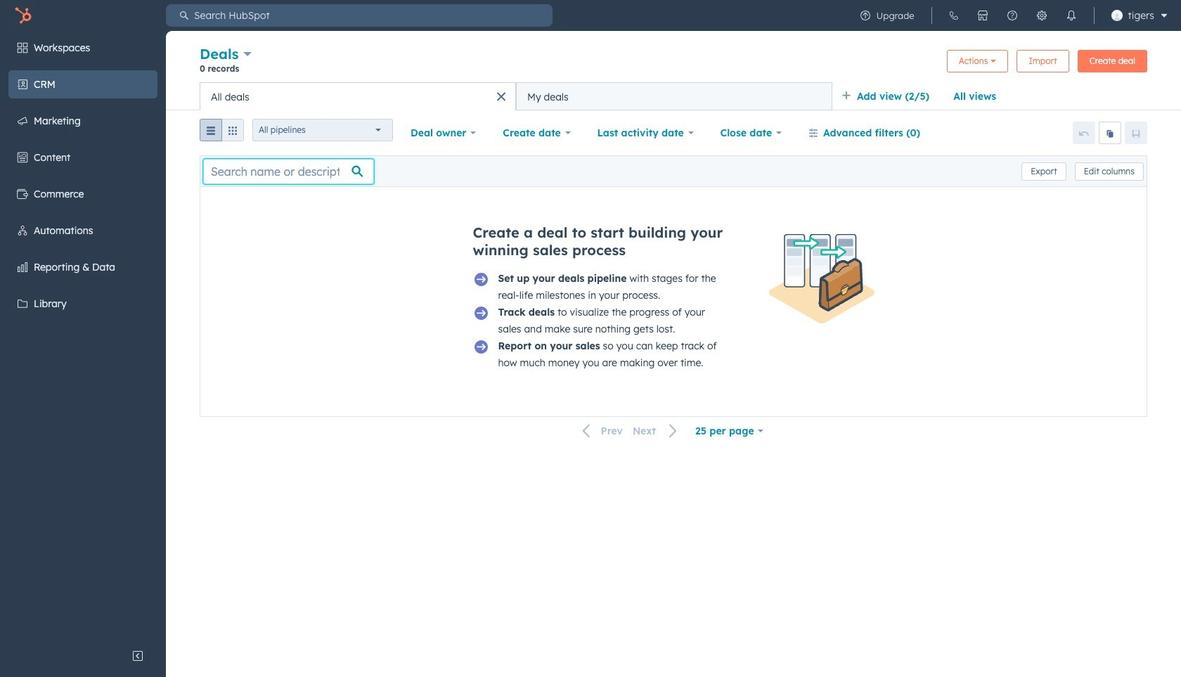 Task type: describe. For each thing, give the bounding box(es) containing it.
settings image
[[1036, 10, 1048, 21]]

Search HubSpot search field
[[188, 4, 553, 27]]

pagination navigation
[[574, 422, 686, 441]]

1 horizontal spatial menu
[[851, 0, 1173, 31]]

notifications image
[[1066, 10, 1077, 21]]

marketplaces image
[[977, 10, 988, 21]]



Task type: vqa. For each thing, say whether or not it's contained in the screenshot.
menu
yes



Task type: locate. For each thing, give the bounding box(es) containing it.
help image
[[1007, 10, 1018, 21]]

howard n/a image
[[1112, 10, 1123, 21]]

banner
[[200, 44, 1148, 82]]

0 horizontal spatial menu
[[0, 31, 166, 642]]

Search name or description search field
[[203, 159, 374, 184]]

group
[[200, 119, 244, 147]]

menu
[[851, 0, 1173, 31], [0, 31, 166, 642]]



